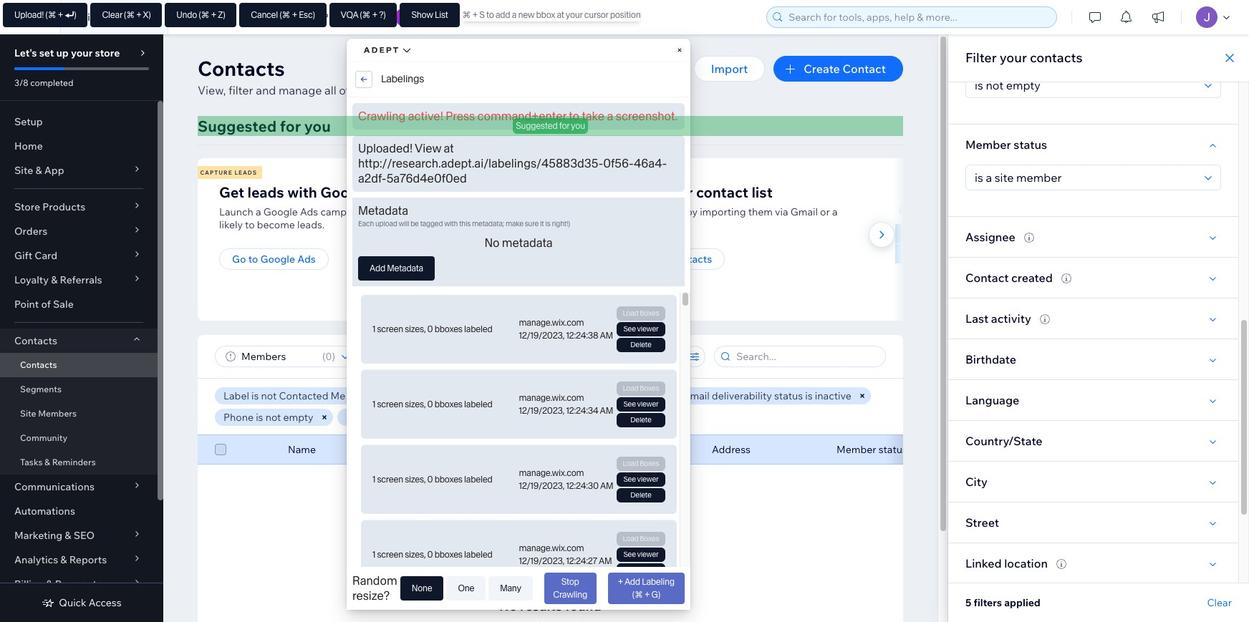 Task type: locate. For each thing, give the bounding box(es) containing it.
1 horizontal spatial member
[[837, 443, 876, 456]]

& left reports
[[60, 554, 67, 567]]

not for empty
[[265, 411, 281, 424]]

to right go
[[248, 253, 258, 266]]

of inside contacts view, filter and manage all of your site's customers and leads. learn more
[[339, 83, 350, 97]]

is left inactive
[[805, 390, 813, 403]]

0 horizontal spatial contacts
[[643, 206, 684, 218]]

of right all
[[339, 83, 350, 97]]

1 select an option field from the top
[[971, 73, 1200, 97]]

1 vertical spatial site
[[20, 408, 36, 419]]

to
[[369, 206, 379, 218], [245, 218, 255, 231], [248, 253, 258, 266]]

site down home
[[14, 164, 33, 177]]

1 vertical spatial of
[[41, 298, 51, 311]]

None checkbox
[[215, 441, 226, 458]]

& right 'tasks'
[[44, 457, 50, 468]]

1 vertical spatial not
[[265, 411, 281, 424]]

google up "campaign"
[[320, 183, 371, 201]]

0 vertical spatial member status
[[966, 138, 1047, 152]]

filter inside button
[[638, 350, 663, 363]]

name
[[288, 443, 316, 456]]

0 vertical spatial phone
[[223, 411, 254, 424]]

get
[[603, 169, 616, 176]]

city
[[966, 475, 988, 489]]

ads down with in the top of the page
[[300, 206, 318, 218]]

1 horizontal spatial leads.
[[489, 83, 521, 97]]

& for analytics
[[60, 554, 67, 567]]

Select an option field
[[971, 73, 1200, 97], [971, 165, 1200, 190]]

phone down never
[[580, 443, 610, 456]]

contacts down the by
[[669, 253, 712, 266]]

a left site
[[428, 411, 434, 424]]

email deliverability status is inactive
[[684, 390, 851, 403]]

import button
[[694, 56, 765, 82]]

1 horizontal spatial contact
[[966, 271, 1009, 285]]

1 vertical spatial contacts
[[643, 206, 684, 218]]

get
[[219, 183, 244, 201]]

capture leads
[[200, 169, 257, 176]]

explore
[[177, 11, 212, 24]]

clear inside button
[[529, 412, 551, 423]]

csv
[[622, 218, 642, 231]]

not up phone is not empty
[[261, 390, 277, 403]]

email up the "member"
[[451, 390, 477, 403]]

store
[[95, 47, 120, 59]]

and right "filter"
[[256, 83, 276, 97]]

email for email subscriber status is never subscribed
[[451, 390, 477, 403]]

0 vertical spatial contacts
[[1030, 49, 1083, 66]]

0 horizontal spatial filter
[[638, 350, 663, 363]]

0 vertical spatial leads.
[[489, 83, 521, 97]]

automations
[[14, 505, 75, 518]]

deliverability
[[712, 390, 772, 403]]

is left empty at the bottom of the page
[[256, 411, 263, 424]]

import for import contacts
[[635, 253, 667, 266]]

1 horizontal spatial contacts
[[1030, 49, 1083, 66]]

seo
[[74, 529, 95, 542]]

contact down assignee
[[966, 271, 1009, 285]]

0 horizontal spatial phone
[[223, 411, 254, 424]]

linked location
[[966, 557, 1048, 571]]

and right customers
[[467, 83, 487, 97]]

1 horizontal spatial of
[[339, 83, 350, 97]]

contact right create
[[843, 62, 886, 76]]

1 horizontal spatial phone
[[580, 443, 610, 456]]

1 vertical spatial filter
[[638, 350, 663, 363]]

street
[[966, 516, 999, 530]]

google
[[320, 183, 371, 201], [263, 206, 298, 218], [260, 253, 295, 266]]

ads down get leads with google ads launch a google ads campaign to target people likely to become leads.
[[297, 253, 316, 266]]

tasks & reminders
[[20, 457, 96, 468]]

0 vertical spatial ads
[[374, 183, 401, 201]]

phone is not empty
[[223, 411, 313, 424]]

status
[[1014, 138, 1047, 152], [531, 390, 559, 403], [774, 390, 803, 403], [388, 411, 416, 424], [879, 443, 907, 456]]

your inside grow your contact list add contacts by importing them via gmail or a csv file.
[[662, 183, 693, 201]]

list
[[196, 158, 998, 321]]

2 horizontal spatial member
[[966, 138, 1011, 152]]

filter for filter your contacts
[[966, 49, 997, 66]]

create contact button
[[774, 56, 903, 82]]

import inside "list"
[[635, 253, 667, 266]]

site
[[436, 411, 453, 424]]

1 vertical spatial member status
[[837, 443, 907, 456]]

file.
[[645, 218, 661, 231]]

filter button
[[612, 346, 675, 367]]

not left empty at the bottom of the page
[[265, 411, 281, 424]]

fusion trading
[[71, 11, 140, 24]]

a inside get leads with google ads launch a google ads campaign to target people likely to become leads.
[[256, 206, 261, 218]]

your inside contacts view, filter and manage all of your site's customers and leads. learn more
[[352, 83, 376, 97]]

phone for phone
[[580, 443, 610, 456]]

& right loyalty
[[51, 274, 58, 287]]

filter your contacts
[[966, 49, 1083, 66]]

(
[[322, 350, 326, 363]]

campaign
[[320, 206, 367, 218]]

0 horizontal spatial clear
[[529, 412, 551, 423]]

set
[[39, 47, 54, 59]]

google inside the go to google ads button
[[260, 253, 295, 266]]

to left target
[[369, 206, 379, 218]]

location
[[1004, 557, 1048, 571]]

0
[[326, 350, 332, 363]]

0 horizontal spatial member status
[[837, 443, 907, 456]]

communications button
[[0, 475, 158, 499]]

filter for filter
[[638, 350, 663, 363]]

create contact
[[804, 62, 886, 76]]

google down become
[[260, 253, 295, 266]]

customers
[[368, 390, 419, 403]]

activity
[[991, 312, 1031, 326]]

import contacts
[[635, 253, 712, 266]]

home
[[14, 140, 43, 153]]

2 vertical spatial ads
[[297, 253, 316, 266]]

communications
[[14, 481, 95, 493]]

members
[[38, 408, 77, 419]]

contacts inside contacts view, filter and manage all of your site's customers and leads. learn more
[[198, 56, 285, 81]]

phone down label
[[223, 411, 254, 424]]

1 vertical spatial phone
[[580, 443, 610, 456]]

1 vertical spatial clear
[[1207, 597, 1232, 610]]

become
[[257, 218, 295, 231]]

leads. left the learn
[[489, 83, 521, 97]]

segments
[[20, 384, 62, 395]]

site inside dropdown button
[[14, 164, 33, 177]]

1 vertical spatial clear button
[[1207, 597, 1232, 610]]

gmail
[[791, 206, 818, 218]]

0 horizontal spatial leads.
[[297, 218, 325, 231]]

import for import
[[711, 62, 748, 76]]

quick
[[59, 597, 86, 610]]

1 horizontal spatial import
[[711, 62, 748, 76]]

& inside 'dropdown button'
[[65, 529, 71, 542]]

automations link
[[0, 499, 158, 524]]

no results found
[[499, 598, 602, 615]]

gift card
[[14, 249, 57, 262]]

0 vertical spatial site
[[14, 164, 33, 177]]

Unsaved view field
[[237, 347, 318, 367]]

1 horizontal spatial member status
[[966, 138, 1047, 152]]

reports
[[69, 554, 107, 567]]

grow
[[622, 183, 659, 201]]

0 horizontal spatial of
[[41, 298, 51, 311]]

0 vertical spatial filter
[[966, 49, 997, 66]]

leads. down with in the top of the page
[[297, 218, 325, 231]]

contacts down point of sale
[[14, 334, 57, 347]]

& left app
[[35, 164, 42, 177]]

ads
[[374, 183, 401, 201], [300, 206, 318, 218], [297, 253, 316, 266]]

by
[[686, 206, 698, 218]]

& left seo
[[65, 529, 71, 542]]

is right label
[[251, 390, 259, 403]]

birthdate
[[966, 352, 1016, 367]]

last activity
[[966, 312, 1031, 326]]

contacts inside button
[[669, 253, 712, 266]]

is left site
[[419, 411, 426, 424]]

site down segments
[[20, 408, 36, 419]]

loyalty
[[14, 274, 49, 287]]

suggested
[[198, 117, 277, 135]]

google down leads
[[263, 206, 298, 218]]

clear
[[529, 412, 551, 423], [1207, 597, 1232, 610]]

1 vertical spatial select an option field
[[971, 165, 1200, 190]]

to inside button
[[248, 253, 258, 266]]

0 vertical spatial select an option field
[[971, 73, 1200, 97]]

point
[[14, 298, 39, 311]]

0 horizontal spatial member
[[346, 411, 385, 424]]

& for marketing
[[65, 529, 71, 542]]

leads.
[[489, 83, 521, 97], [297, 218, 325, 231]]

0 vertical spatial not
[[261, 390, 277, 403]]

of inside sidebar element
[[41, 298, 51, 311]]

empty
[[283, 411, 313, 424]]

of left sale
[[41, 298, 51, 311]]

never
[[571, 390, 598, 403]]

orders button
[[0, 219, 158, 244]]

1 vertical spatial member
[[346, 411, 385, 424]]

1 vertical spatial import
[[635, 253, 667, 266]]

1 horizontal spatial clear
[[1207, 597, 1232, 610]]

0 vertical spatial clear button
[[518, 409, 561, 426]]

0 horizontal spatial contact
[[843, 62, 886, 76]]

1 vertical spatial leads.
[[297, 218, 325, 231]]

learn more button
[[523, 82, 584, 99]]

0 vertical spatial google
[[320, 183, 371, 201]]

ads up target
[[374, 183, 401, 201]]

0 vertical spatial of
[[339, 83, 350, 97]]

phone
[[223, 411, 254, 424], [580, 443, 610, 456]]

email down the "member"
[[448, 443, 474, 456]]

email
[[451, 390, 477, 403], [684, 390, 710, 403], [448, 443, 474, 456]]

contacts link
[[0, 353, 158, 377]]

0 vertical spatial clear
[[529, 412, 551, 423]]

email left deliverability
[[684, 390, 710, 403]]

not for contacted
[[261, 390, 277, 403]]

list containing get leads with google ads
[[196, 158, 998, 321]]

and right me
[[348, 390, 365, 403]]

contacts view, filter and manage all of your site's customers and leads. learn more
[[198, 56, 584, 97]]

2 vertical spatial google
[[260, 253, 295, 266]]

0 vertical spatial import
[[711, 62, 748, 76]]

subscribed
[[600, 390, 652, 403]]

& right billing
[[46, 578, 53, 591]]

contacts up "filter"
[[198, 56, 285, 81]]

0 vertical spatial contact
[[843, 62, 886, 76]]

loyalty & referrals button
[[0, 268, 158, 292]]

0 horizontal spatial import
[[635, 253, 667, 266]]

segments link
[[0, 377, 158, 402]]

a down leads
[[256, 206, 261, 218]]

contact inside button
[[843, 62, 886, 76]]

upgrade button
[[394, 9, 448, 26]]

a right or
[[832, 206, 838, 218]]

1 horizontal spatial filter
[[966, 49, 997, 66]]

home link
[[0, 134, 158, 158]]

0 horizontal spatial clear button
[[518, 409, 561, 426]]

help
[[241, 11, 263, 24]]

billing & payments
[[14, 578, 102, 591]]



Task type: vqa. For each thing, say whether or not it's contained in the screenshot.
the left the info
no



Task type: describe. For each thing, give the bounding box(es) containing it.
let's set up your store
[[14, 47, 120, 59]]

created
[[1011, 271, 1053, 285]]

card
[[35, 249, 57, 262]]

phone for phone is not empty
[[223, 411, 254, 424]]

go to google ads
[[232, 253, 316, 266]]

people
[[412, 206, 444, 218]]

3/8 completed
[[14, 77, 73, 88]]

0 horizontal spatial and
[[256, 83, 276, 97]]

country/state
[[966, 434, 1043, 448]]

5
[[966, 597, 971, 610]]

quick access
[[59, 597, 122, 610]]

billing
[[14, 578, 44, 591]]

site's
[[379, 83, 405, 97]]

3/8
[[14, 77, 28, 88]]

add
[[622, 206, 641, 218]]

leads
[[234, 169, 257, 176]]

capture
[[200, 169, 233, 176]]

member status is a site member
[[346, 411, 495, 424]]

contacts
[[641, 169, 678, 176]]

them
[[748, 206, 773, 218]]

2 horizontal spatial and
[[467, 83, 487, 97]]

applied
[[1004, 597, 1041, 610]]

email for email deliverability status is inactive
[[684, 390, 710, 403]]

all
[[325, 83, 336, 97]]

launch
[[219, 206, 253, 218]]

go
[[232, 253, 246, 266]]

import contacts button
[[622, 249, 725, 270]]

( 0 )
[[322, 350, 335, 363]]

products
[[42, 201, 85, 213]]

suggested for you
[[198, 117, 331, 135]]

completed
[[30, 77, 73, 88]]

site for site members
[[20, 408, 36, 419]]

marketing
[[14, 529, 62, 542]]

payments
[[55, 578, 102, 591]]

Search for tools, apps, help & more... field
[[784, 7, 1052, 27]]

site members link
[[0, 402, 158, 426]]

analytics & reports button
[[0, 548, 158, 572]]

manage
[[279, 83, 322, 97]]

& for loyalty
[[51, 274, 58, 287]]

a right hire on the top of the page
[[314, 11, 320, 24]]

gift card button
[[0, 244, 158, 268]]

filter
[[229, 83, 253, 97]]

contacts inside dropdown button
[[14, 334, 57, 347]]

email subscriber status is never subscribed
[[451, 390, 652, 403]]

setup link
[[0, 110, 158, 134]]

your inside sidebar element
[[71, 47, 93, 59]]

leads. inside contacts view, filter and manage all of your site's customers and leads. learn more
[[489, 83, 521, 97]]

billing & payments button
[[0, 572, 158, 597]]

marketing & seo button
[[0, 524, 158, 548]]

leads. inside get leads with google ads launch a google ads campaign to target people likely to become leads.
[[297, 218, 325, 231]]

quick access button
[[42, 597, 122, 610]]

5 filters applied
[[966, 597, 1041, 610]]

1 horizontal spatial clear button
[[1207, 597, 1232, 610]]

reminders
[[52, 457, 96, 468]]

2 select an option field from the top
[[971, 165, 1200, 190]]

a inside grow your contact list add contacts by importing them via gmail or a csv file.
[[832, 206, 838, 218]]

& for billing
[[46, 578, 53, 591]]

last
[[966, 312, 989, 326]]

gift
[[14, 249, 32, 262]]

contact
[[696, 183, 748, 201]]

more
[[556, 83, 584, 97]]

1 vertical spatial google
[[263, 206, 298, 218]]

create
[[804, 62, 840, 76]]

view,
[[198, 83, 226, 97]]

2 vertical spatial member
[[837, 443, 876, 456]]

analytics & reports
[[14, 554, 107, 567]]

contacts button
[[0, 329, 158, 353]]

community
[[20, 433, 67, 443]]

contacts up segments
[[20, 360, 57, 370]]

hire a professional
[[293, 11, 379, 24]]

you
[[304, 117, 331, 135]]

clear for topmost 'clear' button
[[529, 412, 551, 423]]

Search... field
[[732, 347, 881, 367]]

0 vertical spatial member
[[966, 138, 1011, 152]]

1 vertical spatial ads
[[300, 206, 318, 218]]

point of sale link
[[0, 292, 158, 317]]

upgrade
[[403, 11, 439, 22]]

get more contacts
[[603, 169, 678, 176]]

app
[[44, 164, 64, 177]]

ads inside button
[[297, 253, 316, 266]]

let's
[[14, 47, 37, 59]]

contacts inside grow your contact list add contacts by importing them via gmail or a csv file.
[[643, 206, 684, 218]]

sale
[[53, 298, 74, 311]]

sidebar element
[[0, 34, 163, 622]]

clear for right 'clear' button
[[1207, 597, 1232, 610]]

contact created
[[966, 271, 1053, 285]]

tasks & reminders link
[[0, 451, 158, 475]]

contacted
[[279, 390, 328, 403]]

site for site & app
[[14, 164, 33, 177]]

& for site
[[35, 164, 42, 177]]

linked
[[966, 557, 1002, 571]]

analytics
[[14, 554, 58, 567]]

1 vertical spatial contact
[[966, 271, 1009, 285]]

& for tasks
[[44, 457, 50, 468]]

1 horizontal spatial and
[[348, 390, 365, 403]]

is left never
[[562, 390, 569, 403]]

grow your contact list add contacts by importing them via gmail or a csv file.
[[622, 183, 838, 231]]

customers
[[408, 83, 464, 97]]

address
[[712, 443, 751, 456]]

tasks
[[20, 457, 43, 468]]

go to google ads button
[[219, 249, 329, 270]]

results
[[520, 598, 562, 615]]

me
[[331, 390, 345, 403]]

professional
[[322, 11, 379, 24]]

to right likely
[[245, 218, 255, 231]]

hire
[[293, 11, 312, 24]]



